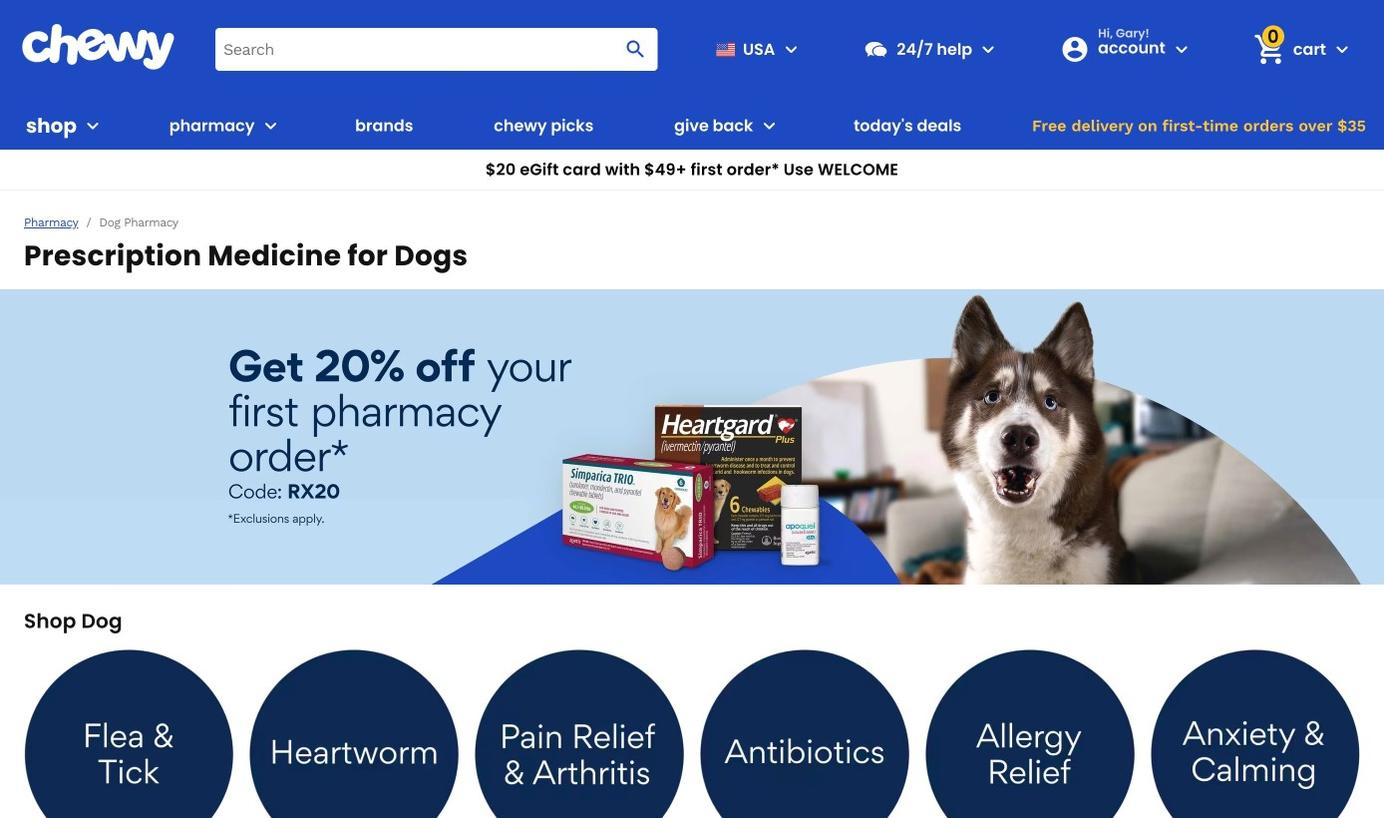 Task type: describe. For each thing, give the bounding box(es) containing it.
get twenty percent off your first pharmacy order. save with america's number one pet pharmacy.* code: rx20 *exclusions apply image
[[0, 289, 1385, 585]]

items image
[[1252, 32, 1288, 67]]

help menu image
[[977, 37, 1001, 61]]

menu image
[[81, 114, 105, 138]]

dog prescription allergy relief image
[[926, 650, 1135, 818]]

dog prescription heartworm image
[[250, 650, 459, 818]]

menu image
[[780, 37, 804, 61]]

chewy support image
[[863, 36, 889, 62]]

dog prescription pain relief & arthritis image
[[475, 650, 684, 818]]

Search text field
[[216, 28, 658, 71]]

account menu image
[[1170, 37, 1194, 61]]

submit search image
[[624, 37, 648, 61]]

dog prescription flea & tick image
[[24, 650, 234, 818]]



Task type: locate. For each thing, give the bounding box(es) containing it.
dog prescription antibiotics image
[[700, 650, 910, 818]]

Product search field
[[216, 28, 658, 71]]

chewy home image
[[21, 24, 176, 70]]

give back menu image
[[758, 114, 782, 138]]

cart menu image
[[1331, 37, 1355, 61]]

site banner
[[0, 0, 1385, 191]]

dog prescription anxiety & calming image
[[1151, 650, 1361, 818]]

pharmacy menu image
[[259, 114, 283, 138]]



Task type: vqa. For each thing, say whether or not it's contained in the screenshot.
Dog Prescription Flea & Tick IMAGE
yes



